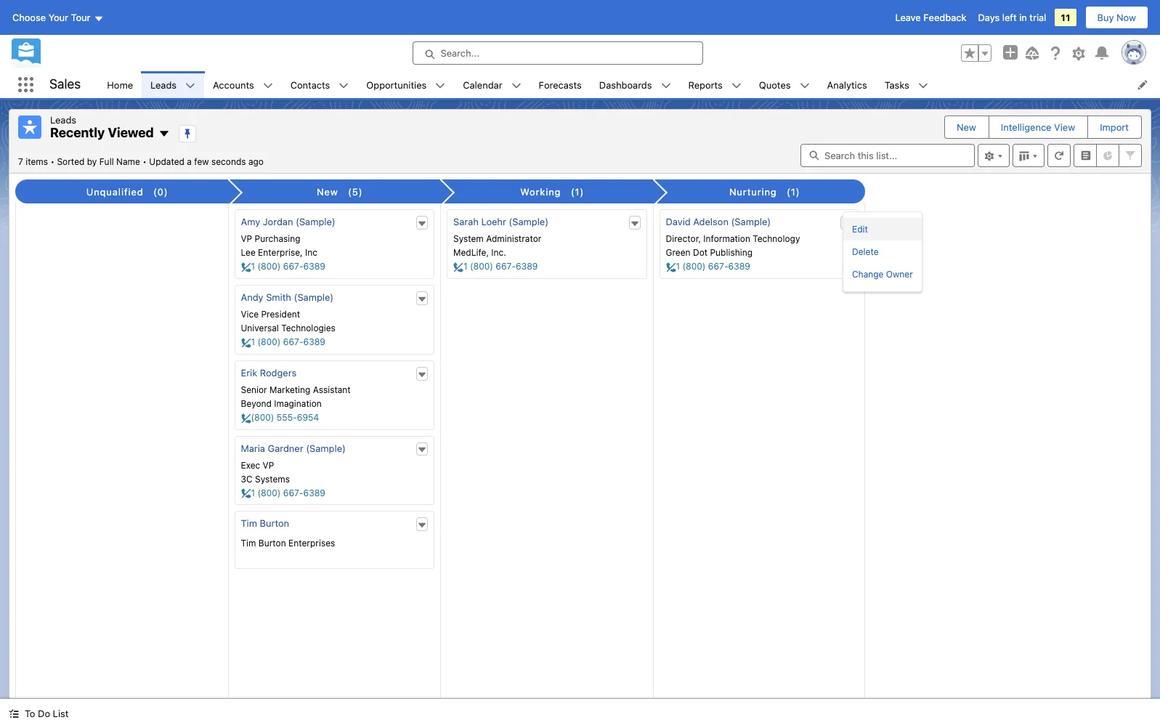 Task type: describe. For each thing, give the bounding box(es) containing it.
click to dial disabled image for amy jordan (sample)
[[241, 261, 413, 272]]

vice
[[241, 309, 259, 320]]

a
[[187, 156, 192, 167]]

recently viewed
[[50, 125, 154, 140]]

1 vertical spatial new
[[317, 186, 338, 198]]

leave
[[895, 12, 921, 23]]

erik rodgers link
[[241, 367, 297, 378]]

Search Recently Viewed list view. search field
[[801, 143, 975, 167]]

sarah loehr (sample) link
[[453, 216, 549, 227]]

text default image for calendar link
[[511, 80, 521, 91]]

tasks
[[885, 79, 910, 90]]

publishing
[[710, 247, 753, 258]]

leave feedback link
[[895, 12, 967, 23]]

director, information technology green dot publishing
[[666, 233, 800, 258]]

senior marketing assistant beyond imagination
[[241, 384, 351, 409]]

click to dial disabled image up enterprises
[[241, 487, 413, 499]]

full
[[99, 156, 114, 167]]

trial
[[1030, 12, 1047, 23]]

dashboards
[[599, 79, 652, 90]]

tim for tim burton
[[241, 518, 257, 529]]

text default image for sarah loehr (sample) link
[[630, 219, 640, 229]]

maria gardner (sample)
[[241, 442, 346, 454]]

forecasts link
[[530, 71, 591, 98]]

text default image for quotes
[[800, 80, 810, 91]]

days left in trial
[[978, 12, 1047, 23]]

1 • from the left
[[50, 156, 55, 167]]

tour
[[71, 12, 90, 23]]

tim burton
[[241, 518, 289, 529]]

loehr
[[481, 216, 506, 227]]

senior
[[241, 384, 267, 395]]

recently
[[50, 125, 105, 140]]

amy
[[241, 216, 260, 227]]

view
[[1054, 121, 1076, 133]]

text default image left sarah
[[417, 219, 427, 229]]

burton for tim burton enterprises
[[258, 538, 286, 549]]

search... button
[[412, 41, 703, 65]]

calendar link
[[454, 71, 511, 98]]

in
[[1020, 12, 1027, 23]]

administrator
[[486, 233, 542, 244]]

text default image for dashboards
[[661, 80, 671, 91]]

(sample) for sarah loehr (sample)
[[509, 216, 549, 227]]

recently viewed|leads|list view element
[[9, 109, 1152, 699]]

click to dial disabled image for erik rodgers
[[241, 412, 413, 423]]

universal
[[241, 323, 279, 333]]

intelligence
[[1001, 121, 1052, 133]]

(0)
[[153, 186, 168, 198]]

leads inside leads link
[[150, 79, 177, 90]]

new inside button
[[957, 121, 976, 133]]

text default image for david adelson (sample) link
[[841, 219, 852, 229]]

rodgers
[[260, 367, 297, 378]]

unqualified
[[86, 186, 144, 198]]

quotes
[[759, 79, 791, 90]]

7 items • sorted by full name • updated a few seconds ago
[[18, 156, 264, 167]]

buy now button
[[1085, 6, 1149, 29]]

text default image for andy smith (sample) link
[[417, 294, 427, 304]]

sarah loehr (sample)
[[453, 216, 549, 227]]

leads inside recently viewed|leads|list view element
[[50, 114, 76, 126]]

none search field inside recently viewed|leads|list view element
[[801, 143, 975, 167]]

reports
[[688, 79, 723, 90]]

reports list item
[[680, 71, 750, 98]]

text default image up updated
[[158, 128, 170, 140]]

tim burton enterprises
[[241, 538, 335, 549]]

list containing home
[[98, 71, 1160, 98]]

choose your tour button
[[12, 6, 104, 29]]

by
[[87, 156, 97, 167]]

to do list
[[25, 708, 69, 719]]

click to dial disabled image for sarah loehr (sample)
[[453, 261, 626, 272]]

text default image for leads link
[[185, 80, 196, 91]]

name
[[116, 156, 140, 167]]

working
[[520, 186, 561, 198]]

text default image for accounts link
[[263, 80, 273, 91]]

text default image for opportunities
[[435, 80, 446, 91]]

andy smith (sample)
[[241, 291, 334, 303]]

inc
[[305, 247, 317, 258]]

dashboards list item
[[591, 71, 680, 98]]

import button
[[1089, 116, 1141, 138]]

contacts
[[290, 79, 330, 90]]

leads list item
[[142, 71, 204, 98]]

buy now
[[1098, 12, 1136, 23]]

gardner
[[268, 442, 303, 454]]

opportunities
[[366, 79, 427, 90]]

dot
[[693, 247, 708, 258]]

click to dial disabled image for tim burton
[[241, 552, 413, 563]]

analytics link
[[818, 71, 876, 98]]

marketing
[[270, 384, 311, 395]]

director,
[[666, 233, 701, 244]]

click to dial disabled image for david adelson (sample)
[[666, 261, 838, 272]]

do
[[38, 708, 50, 719]]

accounts list item
[[204, 71, 282, 98]]

text default image for maria gardner (sample) link
[[417, 445, 427, 455]]



Task type: locate. For each thing, give the bounding box(es) containing it.
list
[[98, 71, 1160, 98]]

accounts link
[[204, 71, 263, 98]]

enterprise,
[[258, 247, 303, 258]]

text default image inside "leads" "list item"
[[185, 80, 196, 91]]

amy jordan (sample) link
[[241, 216, 336, 227]]

reports link
[[680, 71, 732, 98]]

vp up the lee
[[241, 233, 252, 244]]

import
[[1100, 121, 1129, 133]]

tim burton link
[[241, 518, 289, 529]]

choose
[[12, 12, 46, 23]]

medlife,
[[453, 247, 489, 258]]

text default image down search... at the top
[[435, 80, 446, 91]]

1 horizontal spatial •
[[143, 156, 147, 167]]

tasks list item
[[876, 71, 937, 98]]

text default image for reports
[[732, 80, 742, 91]]

text default image inside opportunities list item
[[435, 80, 446, 91]]

(sample) up inc at left top
[[296, 216, 336, 227]]

leads right home
[[150, 79, 177, 90]]

2 • from the left
[[143, 156, 147, 167]]

0 horizontal spatial leads
[[50, 114, 76, 126]]

text default image inside to do list button
[[9, 709, 19, 719]]

(sample) for andy smith (sample)
[[294, 291, 334, 303]]

11
[[1061, 12, 1071, 23]]

recently viewed status
[[18, 156, 149, 167]]

1 vertical spatial burton
[[258, 538, 286, 549]]

0 horizontal spatial (1)
[[571, 186, 584, 198]]

click to dial disabled image down assistant
[[241, 412, 413, 423]]

text default image inside contacts list item
[[339, 80, 349, 91]]

your
[[48, 12, 68, 23]]

purchasing
[[255, 233, 300, 244]]

new left (5)
[[317, 186, 338, 198]]

1 horizontal spatial (1)
[[787, 186, 800, 198]]

home link
[[98, 71, 142, 98]]

viewed
[[108, 125, 154, 140]]

(sample) up administrator
[[509, 216, 549, 227]]

leads down sales
[[50, 114, 76, 126]]

burton up the tim burton enterprises
[[260, 518, 289, 529]]

choose your tour
[[12, 12, 90, 23]]

vp up systems
[[263, 460, 274, 471]]

dashboards link
[[591, 71, 661, 98]]

text default image right quotes
[[800, 80, 810, 91]]

jordan
[[263, 216, 293, 227]]

smith
[[266, 291, 291, 303]]

leads link
[[142, 71, 185, 98]]

tim for tim burton enterprises
[[241, 538, 256, 549]]

1 tim from the top
[[241, 518, 257, 529]]

intelligence view
[[1001, 121, 1076, 133]]

new left intelligence
[[957, 121, 976, 133]]

calendar
[[463, 79, 502, 90]]

exec
[[241, 460, 260, 471]]

text default image for tim burton link
[[417, 520, 427, 531]]

leave feedback
[[895, 12, 967, 23]]

left
[[1003, 12, 1017, 23]]

None search field
[[801, 143, 975, 167]]

• right name
[[143, 156, 147, 167]]

(sample) for maria gardner (sample)
[[306, 442, 346, 454]]

list
[[53, 708, 69, 719]]

click to dial disabled image down the publishing
[[666, 261, 838, 272]]

andy smith (sample) link
[[241, 291, 334, 303]]

nurturing
[[729, 186, 777, 198]]

erik
[[241, 367, 257, 378]]

(sample) up information
[[731, 216, 771, 227]]

erik rodgers
[[241, 367, 297, 378]]

0 vertical spatial leads
[[150, 79, 177, 90]]

imagination
[[274, 398, 322, 409]]

assistant
[[313, 384, 351, 395]]

text default image right contacts
[[339, 80, 349, 91]]

(1)
[[571, 186, 584, 198], [787, 186, 800, 198]]

text default image
[[339, 80, 349, 91], [435, 80, 446, 91], [661, 80, 671, 91], [732, 80, 742, 91], [800, 80, 810, 91], [158, 128, 170, 140], [417, 219, 427, 229]]

7
[[18, 156, 23, 167]]

vp purchasing lee enterprise, inc
[[241, 233, 317, 258]]

0 vertical spatial new
[[957, 121, 976, 133]]

0 horizontal spatial •
[[50, 156, 55, 167]]

forecasts
[[539, 79, 582, 90]]

maria gardner (sample) link
[[241, 442, 346, 454]]

information
[[704, 233, 750, 244]]

beyond
[[241, 398, 272, 409]]

3c
[[241, 473, 253, 484]]

(sample) for david adelson (sample)
[[731, 216, 771, 227]]

(1) for working
[[571, 186, 584, 198]]

tim down tim burton link
[[241, 538, 256, 549]]

1 horizontal spatial leads
[[150, 79, 177, 90]]

text default image for erik rodgers link at the left bottom
[[417, 369, 427, 380]]

click to dial disabled image
[[241, 261, 413, 272], [453, 261, 626, 272], [666, 261, 838, 272], [241, 336, 413, 348], [241, 412, 413, 423], [241, 487, 413, 499], [241, 552, 413, 563]]

•
[[50, 156, 55, 167], [143, 156, 147, 167]]

click to dial disabled image down technologies
[[241, 336, 413, 348]]

• right items
[[50, 156, 55, 167]]

(1) for nurturing
[[787, 186, 800, 198]]

vp inside the exec vp 3c systems
[[263, 460, 274, 471]]

text default image inside calendar list item
[[511, 80, 521, 91]]

tasks link
[[876, 71, 918, 98]]

(1) right the 'nurturing'
[[787, 186, 800, 198]]

1 vertical spatial tim
[[241, 538, 256, 549]]

sales
[[49, 76, 81, 92]]

intelligence view button
[[990, 116, 1087, 138]]

technologies
[[281, 323, 336, 333]]

text default image inside the reports list item
[[732, 80, 742, 91]]

2 (1) from the left
[[787, 186, 800, 198]]

0 horizontal spatial vp
[[241, 233, 252, 244]]

tim up the tim burton enterprises
[[241, 518, 257, 529]]

text default image inside accounts list item
[[263, 80, 273, 91]]

analytics
[[827, 79, 867, 90]]

david
[[666, 216, 691, 227]]

vp inside vp purchasing lee enterprise, inc
[[241, 233, 252, 244]]

(sample) right gardner
[[306, 442, 346, 454]]

text default image for tasks link
[[918, 80, 928, 91]]

text default image inside quotes list item
[[800, 80, 810, 91]]

click to dial disabled image down enterprises
[[241, 552, 413, 563]]

click to dial disabled image down inc at left top
[[241, 261, 413, 272]]

text default image inside "dashboards" 'list item'
[[661, 80, 671, 91]]

group
[[961, 44, 992, 62]]

1 vertical spatial vp
[[263, 460, 274, 471]]

contacts list item
[[282, 71, 358, 98]]

text default image for contacts
[[339, 80, 349, 91]]

exec vp 3c systems
[[241, 460, 290, 484]]

adelson
[[693, 216, 729, 227]]

burton down tim burton link
[[258, 538, 286, 549]]

president
[[261, 309, 300, 320]]

(sample)
[[296, 216, 336, 227], [509, 216, 549, 227], [731, 216, 771, 227], [294, 291, 334, 303], [306, 442, 346, 454]]

david adelson (sample) link
[[666, 216, 771, 227]]

now
[[1117, 12, 1136, 23]]

systems
[[255, 473, 290, 484]]

maria
[[241, 442, 265, 454]]

2 tim from the top
[[241, 538, 256, 549]]

1 vertical spatial leads
[[50, 114, 76, 126]]

(sample) up technologies
[[294, 291, 334, 303]]

david adelson (sample)
[[666, 216, 771, 227]]

click to dial disabled image down administrator
[[453, 261, 626, 272]]

(1) right working
[[571, 186, 584, 198]]

enterprises
[[289, 538, 335, 549]]

to do list button
[[0, 699, 77, 728]]

text default image left reports link in the right top of the page
[[661, 80, 671, 91]]

text default image
[[185, 80, 196, 91], [263, 80, 273, 91], [511, 80, 521, 91], [918, 80, 928, 91], [630, 219, 640, 229], [841, 219, 852, 229], [417, 294, 427, 304], [417, 369, 427, 380], [417, 445, 427, 455], [417, 520, 427, 531], [9, 709, 19, 719]]

items
[[26, 156, 48, 167]]

0 horizontal spatial new
[[317, 186, 338, 198]]

1 horizontal spatial new
[[957, 121, 976, 133]]

search...
[[441, 47, 480, 59]]

amy jordan (sample)
[[241, 216, 336, 227]]

(sample) for amy jordan (sample)
[[296, 216, 336, 227]]

few
[[194, 156, 209, 167]]

1 horizontal spatial vp
[[263, 460, 274, 471]]

(5)
[[348, 186, 363, 198]]

accounts
[[213, 79, 254, 90]]

system administrator medlife, inc.
[[453, 233, 542, 258]]

days
[[978, 12, 1000, 23]]

feedback
[[924, 12, 967, 23]]

opportunities list item
[[358, 71, 454, 98]]

click to dial disabled image for andy smith (sample)
[[241, 336, 413, 348]]

quotes list item
[[750, 71, 818, 98]]

calendar list item
[[454, 71, 530, 98]]

text default image right the reports
[[732, 80, 742, 91]]

vice president universal technologies
[[241, 309, 336, 333]]

green
[[666, 247, 691, 258]]

burton
[[260, 518, 289, 529], [258, 538, 286, 549]]

0 vertical spatial tim
[[241, 518, 257, 529]]

0 vertical spatial burton
[[260, 518, 289, 529]]

contacts link
[[282, 71, 339, 98]]

burton for tim burton
[[260, 518, 289, 529]]

sorted
[[57, 156, 85, 167]]

0 vertical spatial vp
[[241, 233, 252, 244]]

1 (1) from the left
[[571, 186, 584, 198]]

text default image inside tasks list item
[[918, 80, 928, 91]]



Task type: vqa. For each thing, say whether or not it's contained in the screenshot.


